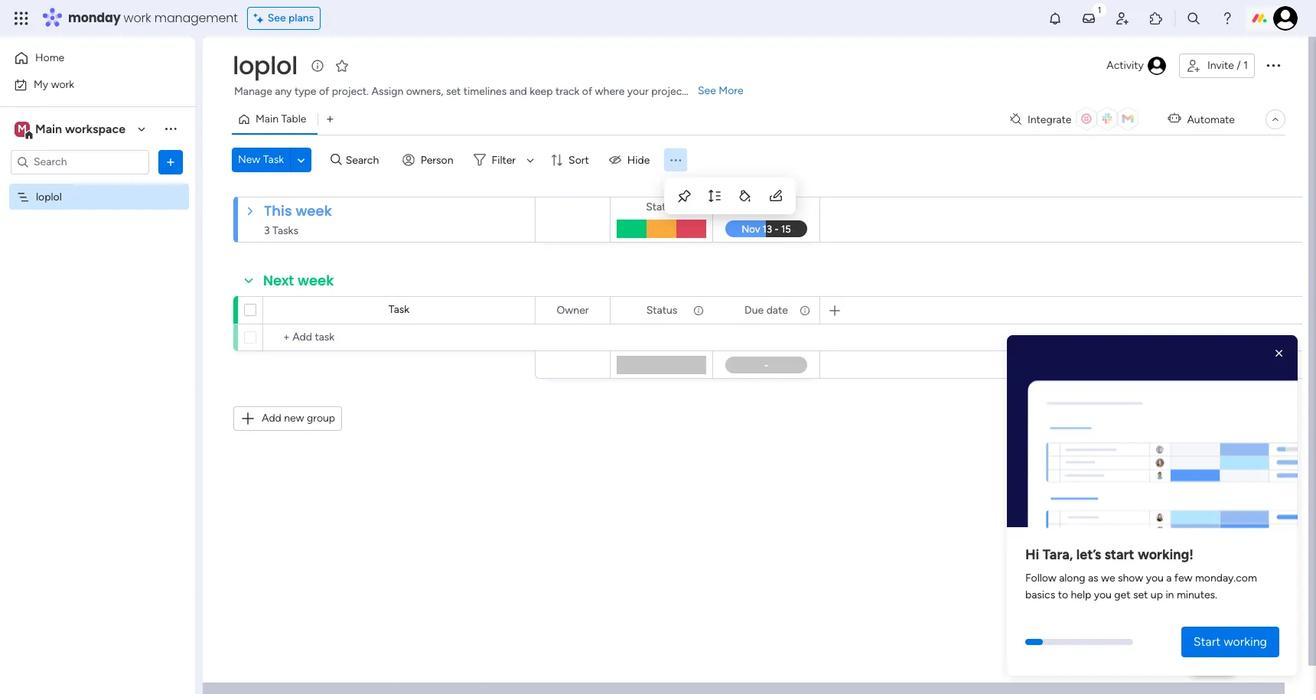 Task type: vqa. For each thing, say whether or not it's contained in the screenshot.
"stands."
yes



Task type: locate. For each thing, give the bounding box(es) containing it.
main right workspace icon at the left of the page
[[35, 121, 62, 136]]

1 vertical spatial options image
[[163, 154, 178, 170]]

Status field
[[642, 199, 681, 216], [643, 302, 681, 319]]

see left plans
[[268, 11, 286, 24]]

1
[[1244, 59, 1248, 72]]

along
[[1059, 572, 1086, 585]]

minutes.
[[1177, 589, 1218, 602]]

status
[[646, 201, 677, 214], [646, 303, 678, 316]]

2 status from the top
[[646, 303, 678, 316]]

2 due from the top
[[745, 303, 764, 316]]

0 horizontal spatial task
[[263, 153, 284, 166]]

1 due date field from the top
[[741, 199, 792, 216]]

week
[[296, 201, 332, 220], [298, 271, 334, 290]]

activity
[[1107, 59, 1144, 72]]

options image right 1
[[1264, 56, 1283, 74]]

date for status
[[767, 201, 788, 214]]

/
[[1237, 59, 1241, 72]]

This week field
[[260, 201, 336, 221]]

select product image
[[14, 11, 29, 26]]

next week
[[263, 271, 334, 290]]

1 horizontal spatial main
[[256, 113, 279, 126]]

0 horizontal spatial options image
[[163, 154, 178, 170]]

0 horizontal spatial loplol
[[36, 190, 62, 203]]

new task
[[238, 153, 284, 166]]

0 vertical spatial status
[[646, 201, 677, 214]]

start working
[[1194, 634, 1267, 649]]

due date field for owner
[[741, 302, 792, 319]]

1 vertical spatial due
[[745, 303, 764, 316]]

0 vertical spatial due
[[745, 201, 764, 214]]

0 vertical spatial task
[[263, 153, 284, 166]]

due for owner
[[745, 303, 764, 316]]

of right the "type"
[[319, 85, 329, 98]]

Next week field
[[259, 271, 338, 291]]

1 horizontal spatial set
[[1133, 589, 1148, 602]]

home
[[35, 51, 64, 64]]

2 due date from the top
[[745, 303, 788, 316]]

due date
[[745, 201, 788, 214], [745, 303, 788, 316]]

main for main table
[[256, 113, 279, 126]]

1 horizontal spatial work
[[124, 9, 151, 27]]

1 horizontal spatial column information image
[[799, 304, 811, 316]]

0 horizontal spatial see
[[268, 11, 286, 24]]

v2 search image
[[331, 151, 342, 169]]

0 vertical spatial see
[[268, 11, 286, 24]]

timelines
[[464, 85, 507, 98]]

week right this
[[296, 201, 332, 220]]

apps image
[[1149, 11, 1164, 26]]

column information image for due date
[[799, 304, 811, 316]]

1 vertical spatial see
[[698, 84, 716, 97]]

see for see plans
[[268, 11, 286, 24]]

1 column information image from the left
[[693, 304, 705, 316]]

0 horizontal spatial column information image
[[693, 304, 705, 316]]

1 horizontal spatial see
[[698, 84, 716, 97]]

work right the my
[[51, 78, 74, 91]]

1 vertical spatial due date field
[[741, 302, 792, 319]]

see inside see more link
[[698, 84, 716, 97]]

add
[[262, 412, 281, 425]]

0 vertical spatial work
[[124, 9, 151, 27]]

1 vertical spatial status field
[[643, 302, 681, 319]]

where
[[595, 85, 625, 98]]

get
[[1115, 589, 1131, 602]]

your
[[627, 85, 649, 98]]

1 status field from the top
[[642, 199, 681, 216]]

work inside button
[[51, 78, 74, 91]]

date for owner
[[767, 303, 788, 316]]

you
[[1146, 572, 1164, 585], [1094, 589, 1112, 602]]

loplol down search in workspace field
[[36, 190, 62, 203]]

workspace image
[[15, 121, 30, 137]]

menu image
[[669, 153, 683, 167]]

1 vertical spatial set
[[1133, 589, 1148, 602]]

1 vertical spatial work
[[51, 78, 74, 91]]

you left "a"
[[1146, 572, 1164, 585]]

see more link
[[696, 83, 745, 99]]

task right new
[[263, 153, 284, 166]]

work right monday
[[124, 9, 151, 27]]

0 vertical spatial due date
[[745, 201, 788, 214]]

work for my
[[51, 78, 74, 91]]

1 vertical spatial due date
[[745, 303, 788, 316]]

1 vertical spatial date
[[767, 303, 788, 316]]

next
[[263, 271, 294, 290]]

angle down image
[[297, 154, 305, 166]]

add view image
[[327, 114, 333, 125]]

0 horizontal spatial work
[[51, 78, 74, 91]]

task
[[263, 153, 284, 166], [389, 303, 410, 316]]

set left up
[[1133, 589, 1148, 602]]

of
[[319, 85, 329, 98], [582, 85, 592, 98]]

loplol list box
[[0, 181, 195, 416]]

week for next week
[[298, 271, 334, 290]]

main inside button
[[256, 113, 279, 126]]

column information image
[[693, 304, 705, 316], [799, 304, 811, 316]]

0 horizontal spatial set
[[446, 85, 461, 98]]

Due date field
[[741, 199, 792, 216], [741, 302, 792, 319]]

task up + add task text box
[[389, 303, 410, 316]]

week for this week
[[296, 201, 332, 220]]

work
[[124, 9, 151, 27], [51, 78, 74, 91]]

2 date from the top
[[767, 303, 788, 316]]

loplol
[[233, 48, 298, 83], [36, 190, 62, 203]]

1 vertical spatial you
[[1094, 589, 1112, 602]]

task inside new task button
[[263, 153, 284, 166]]

1 vertical spatial status
[[646, 303, 678, 316]]

set right owners,
[[446, 85, 461, 98]]

0 vertical spatial date
[[767, 201, 788, 214]]

keep
[[530, 85, 553, 98]]

more
[[719, 84, 744, 97]]

filter
[[492, 153, 516, 166]]

1 date from the top
[[767, 201, 788, 214]]

follow along as we show you a few monday.com basics to help you get set up in minutes.
[[1026, 572, 1257, 602]]

1 horizontal spatial task
[[389, 303, 410, 316]]

set
[[446, 85, 461, 98], [1133, 589, 1148, 602]]

0 vertical spatial set
[[446, 85, 461, 98]]

0 vertical spatial due date field
[[741, 199, 792, 216]]

options image down workspace options icon
[[163, 154, 178, 170]]

1 due date from the top
[[745, 201, 788, 214]]

you down we
[[1094, 589, 1112, 602]]

1 horizontal spatial you
[[1146, 572, 1164, 585]]

activity button
[[1101, 54, 1173, 78]]

options image
[[1264, 56, 1283, 74], [163, 154, 178, 170]]

0 vertical spatial week
[[296, 201, 332, 220]]

+ Add task text field
[[271, 328, 528, 347]]

stands.
[[689, 85, 723, 98]]

of right track
[[582, 85, 592, 98]]

see plans button
[[247, 7, 321, 30]]

group
[[307, 412, 335, 425]]

Search in workspace field
[[32, 153, 128, 171]]

dapulse integrations image
[[1010, 114, 1022, 125]]

see plans
[[268, 11, 314, 24]]

due date field for status
[[741, 199, 792, 216]]

due date for owner
[[745, 303, 788, 316]]

monday work management
[[68, 9, 238, 27]]

2 due date field from the top
[[741, 302, 792, 319]]

1 vertical spatial loplol
[[36, 190, 62, 203]]

tara,
[[1043, 547, 1073, 563]]

working!
[[1138, 547, 1194, 563]]

owners,
[[406, 85, 443, 98]]

loplol up manage at the left
[[233, 48, 298, 83]]

2 column information image from the left
[[799, 304, 811, 316]]

main left table
[[256, 113, 279, 126]]

my
[[34, 78, 48, 91]]

progress bar
[[1026, 639, 1043, 645]]

main inside workspace selection element
[[35, 121, 62, 136]]

main
[[256, 113, 279, 126], [35, 121, 62, 136]]

0 vertical spatial options image
[[1264, 56, 1283, 74]]

collapse board header image
[[1270, 113, 1282, 126]]

1 horizontal spatial of
[[582, 85, 592, 98]]

0 horizontal spatial of
[[319, 85, 329, 98]]

see left more
[[698, 84, 716, 97]]

1 due from the top
[[745, 201, 764, 214]]

0 vertical spatial status field
[[642, 199, 681, 216]]

option
[[0, 183, 195, 186]]

date
[[767, 201, 788, 214], [767, 303, 788, 316]]

lottie animation image
[[1007, 341, 1298, 534]]

1 horizontal spatial loplol
[[233, 48, 298, 83]]

and
[[509, 85, 527, 98]]

project
[[651, 85, 686, 98]]

1 vertical spatial week
[[298, 271, 334, 290]]

track
[[556, 85, 580, 98]]

due
[[745, 201, 764, 214], [745, 303, 764, 316]]

see inside see plans button
[[268, 11, 286, 24]]

new task button
[[232, 148, 290, 172]]

0 horizontal spatial main
[[35, 121, 62, 136]]

see
[[268, 11, 286, 24], [698, 84, 716, 97]]

workspace selection element
[[15, 120, 128, 140]]

week right next
[[298, 271, 334, 290]]



Task type: describe. For each thing, give the bounding box(es) containing it.
notifications image
[[1048, 11, 1063, 26]]

monday
[[68, 9, 121, 27]]

sort
[[569, 153, 589, 166]]

invite / 1
[[1208, 59, 1248, 72]]

owner
[[557, 303, 589, 316]]

workspace
[[65, 121, 126, 136]]

working
[[1224, 634, 1267, 649]]

help image
[[1220, 11, 1235, 26]]

m
[[18, 122, 27, 135]]

hi
[[1026, 547, 1039, 563]]

in
[[1166, 589, 1174, 602]]

tara schultz image
[[1273, 6, 1298, 31]]

main table
[[256, 113, 306, 126]]

a
[[1167, 572, 1172, 585]]

search everything image
[[1186, 11, 1202, 26]]

monday.com
[[1195, 572, 1257, 585]]

sort button
[[544, 148, 598, 172]]

we
[[1101, 572, 1115, 585]]

this
[[264, 201, 292, 220]]

close image
[[1272, 346, 1287, 361]]

Owner field
[[553, 302, 593, 319]]

hide
[[627, 153, 650, 166]]

main for main workspace
[[35, 121, 62, 136]]

help button
[[1186, 651, 1240, 676]]

as
[[1088, 572, 1099, 585]]

filter button
[[467, 148, 540, 172]]

follow
[[1026, 572, 1057, 585]]

column information image for status
[[693, 304, 705, 316]]

main workspace
[[35, 121, 126, 136]]

automate
[[1187, 113, 1235, 126]]

see for see more
[[698, 84, 716, 97]]

plans
[[289, 11, 314, 24]]

autopilot image
[[1168, 109, 1181, 128]]

new
[[284, 412, 304, 425]]

help
[[1199, 655, 1227, 671]]

person
[[421, 153, 453, 166]]

integrate
[[1028, 113, 1072, 126]]

lottie animation element
[[1007, 335, 1298, 534]]

this week
[[264, 201, 332, 220]]

set inside the follow along as we show you a few monday.com basics to help you get set up in minutes.
[[1133, 589, 1148, 602]]

manage any type of project. assign owners, set timelines and keep track of where your project stands.
[[234, 85, 723, 98]]

0 vertical spatial loplol
[[233, 48, 298, 83]]

project.
[[332, 85, 369, 98]]

person button
[[396, 148, 463, 172]]

inbox image
[[1081, 11, 1097, 26]]

let's
[[1077, 547, 1101, 563]]

my work button
[[9, 72, 165, 97]]

start
[[1105, 547, 1135, 563]]

invite
[[1208, 59, 1234, 72]]

1 of from the left
[[319, 85, 329, 98]]

start working button
[[1181, 627, 1280, 657]]

to
[[1058, 589, 1068, 602]]

manage
[[234, 85, 272, 98]]

add new group button
[[233, 406, 342, 431]]

loplol field
[[229, 48, 301, 83]]

any
[[275, 85, 292, 98]]

2 of from the left
[[582, 85, 592, 98]]

1 image
[[1093, 1, 1107, 18]]

assign
[[371, 85, 403, 98]]

work for monday
[[124, 9, 151, 27]]

1 status from the top
[[646, 201, 677, 214]]

few
[[1175, 572, 1193, 585]]

2 status field from the top
[[643, 302, 681, 319]]

0 vertical spatial you
[[1146, 572, 1164, 585]]

1 vertical spatial task
[[389, 303, 410, 316]]

arrow down image
[[521, 151, 540, 169]]

hide button
[[603, 148, 659, 172]]

new
[[238, 153, 260, 166]]

invite members image
[[1115, 11, 1130, 26]]

help
[[1071, 589, 1092, 602]]

type
[[295, 85, 316, 98]]

home button
[[9, 46, 165, 70]]

see more
[[698, 84, 744, 97]]

up
[[1151, 589, 1163, 602]]

management
[[154, 9, 238, 27]]

start
[[1194, 634, 1221, 649]]

add to favorites image
[[334, 58, 350, 73]]

loplol inside list box
[[36, 190, 62, 203]]

show
[[1118, 572, 1144, 585]]

workspace options image
[[163, 121, 178, 136]]

add new group
[[262, 412, 335, 425]]

show board description image
[[308, 58, 327, 73]]

due for status
[[745, 201, 764, 214]]

0 horizontal spatial you
[[1094, 589, 1112, 602]]

due date for status
[[745, 201, 788, 214]]

Search field
[[342, 149, 388, 171]]

1 horizontal spatial options image
[[1264, 56, 1283, 74]]

my work
[[34, 78, 74, 91]]

hi tara, let's start working!
[[1026, 547, 1194, 563]]

main table button
[[232, 107, 318, 132]]

table
[[281, 113, 306, 126]]

basics
[[1026, 589, 1056, 602]]

invite / 1 button
[[1179, 54, 1255, 78]]



